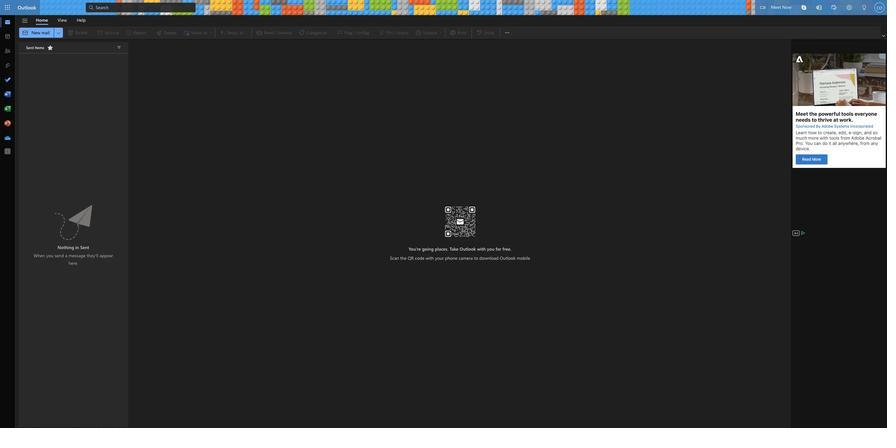 Task type: locate. For each thing, give the bounding box(es) containing it.
home
[[36, 17, 48, 23]]

outlook link
[[18, 0, 36, 15]]

sent right in
[[80, 245, 89, 251]]

1 horizontal spatial outlook
[[460, 246, 476, 252]]


[[47, 45, 53, 51]]

items
[[35, 45, 44, 50]]

to
[[475, 255, 479, 261]]

with
[[478, 246, 486, 252], [426, 255, 434, 261]]

outlook
[[18, 4, 36, 11], [460, 246, 476, 252], [500, 255, 516, 261]]

0 horizontal spatial with
[[426, 255, 434, 261]]

0 vertical spatial outlook
[[18, 4, 36, 11]]

1 vertical spatial sent
[[80, 245, 89, 251]]

you
[[487, 246, 495, 252], [46, 253, 53, 259]]

word image
[[4, 92, 11, 98]]

tab list containing home
[[31, 15, 91, 25]]

Search field
[[95, 4, 192, 11]]

more apps image
[[4, 149, 11, 155]]

0 horizontal spatial outlook
[[18, 4, 36, 11]]

qr
[[408, 255, 414, 261]]


[[863, 5, 868, 10]]

with down going
[[426, 255, 434, 261]]

1 vertical spatial you
[[46, 253, 53, 259]]

co image
[[875, 3, 885, 13]]

sent
[[26, 45, 34, 50], [80, 245, 89, 251]]

nothing in sent when you send a message they'll appear here.
[[34, 245, 113, 266]]

0 vertical spatial you
[[487, 246, 495, 252]]

tags group
[[253, 26, 444, 39]]

1 horizontal spatial sent
[[80, 245, 89, 251]]

application
[[0, 0, 888, 429]]

navigation pane region
[[18, 39, 85, 429]]

 button
[[54, 28, 63, 38]]

outlook up camera on the right bottom of the page
[[460, 246, 476, 252]]

take
[[450, 246, 459, 252]]

0 horizontal spatial you
[[46, 253, 53, 259]]

with up to
[[478, 246, 486, 252]]

outlook up 
[[18, 4, 36, 11]]

the
[[401, 255, 407, 261]]

ad
[[795, 231, 799, 236]]

help button
[[72, 15, 91, 25]]

 button
[[858, 0, 873, 16]]

0 horizontal spatial sent
[[26, 45, 34, 50]]

you left for
[[487, 246, 495, 252]]

set your advertising preferences image
[[801, 231, 806, 236]]

send
[[55, 253, 64, 259]]


[[832, 5, 837, 10]]

nothing
[[58, 245, 74, 251]]

outlook down free.
[[500, 255, 516, 261]]

 new mail
[[22, 30, 50, 36]]


[[883, 34, 886, 37]]

here.
[[69, 260, 78, 266]]

tab list
[[31, 15, 91, 25]]

meet
[[772, 4, 782, 10]]

2 vertical spatial outlook
[[500, 255, 516, 261]]

new
[[32, 30, 40, 36]]

camera
[[459, 255, 473, 261]]

 button
[[882, 33, 887, 39]]

going
[[422, 246, 434, 252]]

 button
[[827, 0, 843, 16]]

you inside you're going places. take outlook with you for free. scan the qr code with your phone camera to download outlook mobile
[[487, 246, 495, 252]]


[[505, 30, 511, 36]]


[[761, 5, 766, 10]]

move & delete group
[[19, 26, 214, 39]]

application containing outlook
[[0, 0, 888, 429]]

calendar image
[[4, 34, 11, 40]]

0 vertical spatial sent
[[26, 45, 34, 50]]

outlook banner
[[0, 0, 888, 16]]

message
[[69, 253, 86, 259]]

excel image
[[4, 106, 11, 112]]

your
[[436, 255, 444, 261]]

for
[[496, 246, 502, 252]]

you left send
[[46, 253, 53, 259]]

message list section
[[18, 40, 129, 429]]

when
[[34, 253, 45, 259]]

scan
[[390, 255, 399, 261]]

0 vertical spatial with
[[478, 246, 486, 252]]

sent left items
[[26, 45, 34, 50]]

you're
[[409, 246, 421, 252]]

places.
[[435, 246, 449, 252]]

onedrive image
[[4, 135, 11, 141]]

1 horizontal spatial you
[[487, 246, 495, 252]]

 button
[[501, 26, 514, 39]]


[[802, 5, 807, 10]]

download
[[480, 255, 499, 261]]



Task type: vqa. For each thing, say whether or not it's contained in the screenshot.
you inside the You'Re Going Places. Take Outlook With You For Free. Scan The Qr Code With Your Phone Camera To Download Outlook Mobile
yes



Task type: describe. For each thing, give the bounding box(es) containing it.
1 vertical spatial with
[[426, 255, 434, 261]]


[[88, 4, 95, 11]]

to do image
[[4, 77, 11, 83]]

sent inside nothing in sent when you send a message they'll appear here.
[[80, 245, 89, 251]]

in
[[75, 245, 79, 251]]

they'll
[[87, 253, 98, 259]]

code
[[415, 255, 425, 261]]

tab list inside application
[[31, 15, 91, 25]]

1 vertical spatial outlook
[[460, 246, 476, 252]]


[[56, 30, 61, 35]]


[[848, 5, 853, 10]]

 button
[[115, 43, 124, 52]]

 button
[[19, 15, 31, 26]]


[[22, 30, 28, 36]]

you inside nothing in sent when you send a message they'll appear here.
[[46, 253, 53, 259]]

free.
[[503, 246, 512, 252]]

view
[[58, 17, 67, 23]]


[[817, 5, 822, 10]]

sent items 
[[26, 45, 53, 51]]

appear
[[100, 253, 113, 259]]

now
[[783, 4, 792, 10]]


[[22, 17, 28, 24]]

left-rail-appbar navigation
[[1, 15, 14, 146]]

people image
[[4, 48, 11, 55]]

 button
[[843, 0, 858, 16]]

meet now
[[772, 4, 792, 10]]

mobile
[[517, 255, 531, 261]]

2 horizontal spatial outlook
[[500, 255, 516, 261]]

mail
[[42, 30, 50, 36]]

powerpoint image
[[4, 121, 11, 127]]


[[117, 45, 122, 50]]

sent inside the sent items 
[[26, 45, 34, 50]]

1 horizontal spatial with
[[478, 246, 486, 252]]

 search field
[[86, 0, 196, 14]]

you're going places. take outlook with you for free. scan the qr code with your phone camera to download outlook mobile
[[390, 246, 531, 261]]

phone
[[445, 255, 458, 261]]

 button
[[797, 0, 812, 15]]

 button
[[812, 0, 827, 16]]

home button
[[31, 15, 53, 25]]

 heading
[[26, 42, 55, 54]]

view button
[[53, 15, 72, 25]]

mail image
[[4, 19, 11, 26]]

help
[[77, 17, 86, 23]]

files image
[[4, 63, 11, 69]]

 button
[[45, 43, 55, 53]]

outlook inside banner
[[18, 4, 36, 11]]

a
[[65, 253, 67, 259]]



